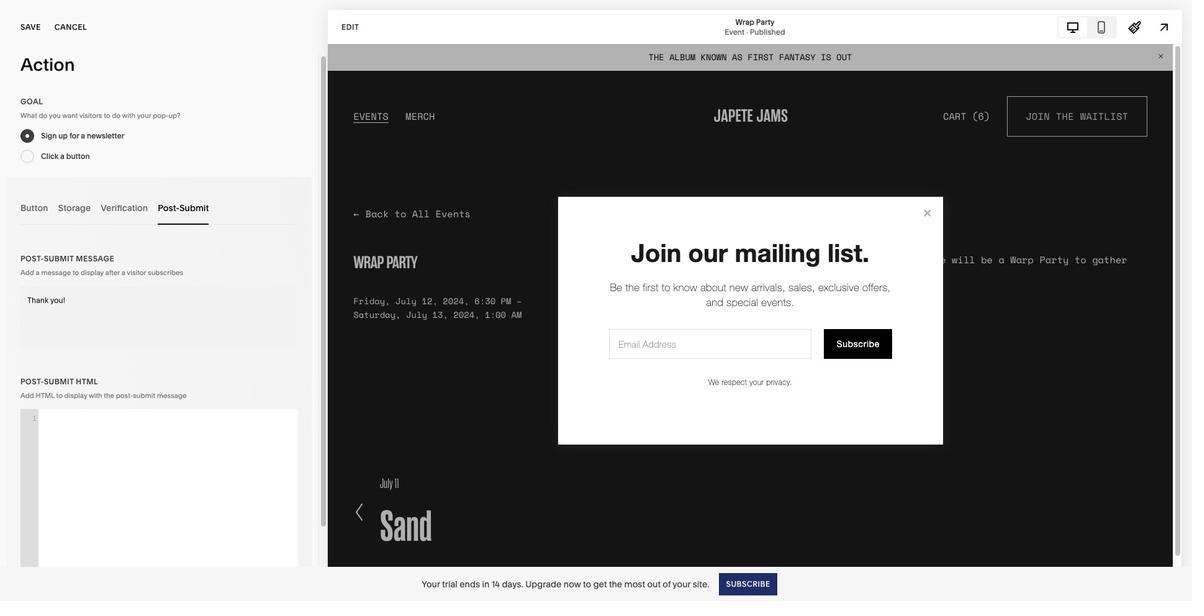 Task type: describe. For each thing, give the bounding box(es) containing it.
submit for post-submit html add html to display with the post-submit message
[[44, 377, 74, 386]]

submit for post-submit
[[179, 202, 209, 213]]

1 vertical spatial html
[[36, 391, 55, 400]]

button
[[66, 152, 90, 161]]

save button
[[20, 14, 41, 41]]

a right for
[[81, 131, 85, 140]]

with inside post-submit html add html to display with the post-submit message
[[89, 391, 102, 400]]

now
[[564, 578, 581, 590]]

post-submit html add html to display with the post-submit message
[[20, 377, 187, 400]]

upgrade
[[525, 578, 562, 590]]

newsletter
[[87, 131, 124, 140]]

1
[[32, 414, 37, 423]]

pop-
[[153, 111, 169, 120]]

tab list containing button
[[20, 191, 298, 225]]

trial
[[442, 578, 458, 590]]

visitor
[[127, 268, 146, 277]]

most
[[625, 578, 645, 590]]

get
[[593, 578, 607, 590]]

message inside post-submit html add html to display with the post-submit message
[[157, 391, 187, 400]]

0 vertical spatial tab list
[[1059, 17, 1116, 37]]

thank
[[27, 296, 49, 305]]

ends
[[460, 578, 480, 590]]

post- for post-submit message add a message to display after a visitor subscribes
[[20, 254, 44, 263]]

want
[[62, 111, 78, 120]]

published
[[750, 27, 785, 36]]

add for post-submit message
[[20, 268, 34, 277]]

storage
[[58, 202, 91, 213]]

1 horizontal spatial your
[[673, 578, 691, 590]]

up?
[[169, 111, 180, 120]]

2 do from the left
[[112, 111, 121, 120]]

click
[[41, 152, 59, 161]]

post- for post-submit html add html to display with the post-submit message
[[20, 377, 44, 386]]

click a button
[[41, 152, 90, 161]]

button button
[[20, 191, 48, 225]]

sign
[[41, 131, 57, 140]]

post- for post-submit
[[158, 202, 179, 213]]

display inside post-submit html add html to display with the post-submit message
[[64, 391, 87, 400]]

1 horizontal spatial the
[[609, 578, 622, 590]]

cancel button
[[54, 14, 87, 41]]

days.
[[502, 578, 523, 590]]

post-
[[116, 391, 133, 400]]

1 do from the left
[[39, 111, 47, 120]]

post-submit button
[[158, 191, 209, 225]]

subscribe button
[[719, 573, 777, 595]]

sign up for a newsletter
[[41, 131, 124, 140]]

a right click
[[60, 152, 65, 161]]

storage button
[[58, 191, 91, 225]]

message inside post-submit message add a message to display after a visitor subscribes
[[41, 268, 71, 277]]

·
[[747, 27, 748, 36]]

post-submit message add a message to display after a visitor subscribes
[[20, 254, 183, 277]]

0 vertical spatial html
[[76, 377, 98, 386]]

submit
[[133, 391, 155, 400]]



Task type: vqa. For each thing, say whether or not it's contained in the screenshot.
Cancel
yes



Task type: locate. For each thing, give the bounding box(es) containing it.
wrap party event · published
[[725, 17, 785, 36]]

1 vertical spatial message
[[157, 391, 187, 400]]

add
[[20, 268, 34, 277], [20, 391, 34, 400]]

0 horizontal spatial with
[[89, 391, 102, 400]]

post- inside post-submit message add a message to display after a visitor subscribes
[[20, 254, 44, 263]]

do left you
[[39, 111, 47, 120]]

2 vertical spatial submit
[[44, 377, 74, 386]]

add for post-submit html
[[20, 391, 34, 400]]

message right 'submit'
[[157, 391, 187, 400]]

display down message
[[81, 268, 104, 277]]

add inside post-submit message add a message to display after a visitor subscribes
[[20, 268, 34, 277]]

subscribes
[[148, 268, 183, 277]]

post- up thank
[[20, 254, 44, 263]]

your
[[137, 111, 151, 120], [673, 578, 691, 590]]

your right of
[[673, 578, 691, 590]]

0 vertical spatial post-
[[158, 202, 179, 213]]

display
[[81, 268, 104, 277], [64, 391, 87, 400]]

with
[[122, 111, 136, 120], [89, 391, 102, 400]]

goal what do you want visitors to do with your pop-up?
[[20, 97, 180, 120]]

post-submit
[[158, 202, 209, 213]]

of
[[663, 578, 671, 590]]

site.
[[693, 578, 710, 590]]

thank you!
[[27, 296, 65, 305]]

0 vertical spatial your
[[137, 111, 151, 120]]

post- up 1
[[20, 377, 44, 386]]

1 horizontal spatial with
[[122, 111, 136, 120]]

party
[[756, 17, 775, 26]]

your
[[422, 578, 440, 590]]

display inside post-submit message add a message to display after a visitor subscribes
[[81, 268, 104, 277]]

0 horizontal spatial tab list
[[20, 191, 298, 225]]

up
[[58, 131, 68, 140]]

0 horizontal spatial your
[[137, 111, 151, 120]]

0 vertical spatial the
[[104, 391, 114, 400]]

tab list
[[1059, 17, 1116, 37], [20, 191, 298, 225]]

1 vertical spatial with
[[89, 391, 102, 400]]

0 vertical spatial with
[[122, 111, 136, 120]]

post-
[[158, 202, 179, 213], [20, 254, 44, 263], [20, 377, 44, 386]]

do
[[39, 111, 47, 120], [112, 111, 121, 120]]

post- inside post-submit html add html to display with the post-submit message
[[20, 377, 44, 386]]

goal
[[20, 97, 43, 106]]

visitors
[[79, 111, 102, 120]]

submit inside post-submit message add a message to display after a visitor subscribes
[[44, 254, 74, 263]]

your left pop-
[[137, 111, 151, 120]]

what
[[20, 111, 37, 120]]

1 vertical spatial display
[[64, 391, 87, 400]]

for
[[69, 131, 79, 140]]

the left post-
[[104, 391, 114, 400]]

with inside goal what do you want visitors to do with your pop-up?
[[122, 111, 136, 120]]

message
[[76, 254, 114, 263]]

1 vertical spatial the
[[609, 578, 622, 590]]

button
[[20, 202, 48, 213]]

do up newsletter
[[112, 111, 121, 120]]

out
[[647, 578, 661, 590]]

add up 1
[[20, 391, 34, 400]]

subscribe
[[726, 579, 771, 588]]

post- right verification
[[158, 202, 179, 213]]

edit
[[342, 22, 359, 31]]

1 add from the top
[[20, 268, 34, 277]]

submit inside post-submit html add html to display with the post-submit message
[[44, 377, 74, 386]]

1 vertical spatial your
[[673, 578, 691, 590]]

add inside post-submit html add html to display with the post-submit message
[[20, 391, 34, 400]]

action
[[20, 54, 75, 75]]

1 horizontal spatial do
[[112, 111, 121, 120]]

0 vertical spatial add
[[20, 268, 34, 277]]

cancel
[[54, 22, 87, 32]]

to inside post-submit html add html to display with the post-submit message
[[56, 391, 63, 400]]

display left post-
[[64, 391, 87, 400]]

1 vertical spatial add
[[20, 391, 34, 400]]

message
[[41, 268, 71, 277], [157, 391, 187, 400]]

0 vertical spatial submit
[[179, 202, 209, 213]]

1 horizontal spatial message
[[157, 391, 187, 400]]

verification
[[101, 202, 148, 213]]

the right get
[[609, 578, 622, 590]]

to inside post-submit message add a message to display after a visitor subscribes
[[73, 268, 79, 277]]

with up newsletter
[[122, 111, 136, 120]]

after
[[105, 268, 120, 277]]

event
[[725, 27, 745, 36]]

1 vertical spatial post-
[[20, 254, 44, 263]]

your trial ends in 14 days. upgrade now to get the most out of your site.
[[422, 578, 710, 590]]

14
[[492, 578, 500, 590]]

1 horizontal spatial tab list
[[1059, 17, 1116, 37]]

1 vertical spatial submit
[[44, 254, 74, 263]]

a
[[81, 131, 85, 140], [60, 152, 65, 161], [36, 268, 40, 277], [122, 268, 125, 277]]

submit inside button
[[179, 202, 209, 213]]

submit for post-submit message add a message to display after a visitor subscribes
[[44, 254, 74, 263]]

0 vertical spatial display
[[81, 268, 104, 277]]

submit
[[179, 202, 209, 213], [44, 254, 74, 263], [44, 377, 74, 386]]

the
[[104, 391, 114, 400], [609, 578, 622, 590]]

0 horizontal spatial html
[[36, 391, 55, 400]]

your inside goal what do you want visitors to do with your pop-up?
[[137, 111, 151, 120]]

a up thank
[[36, 268, 40, 277]]

2 vertical spatial post-
[[20, 377, 44, 386]]

with left post-
[[89, 391, 102, 400]]

in
[[482, 578, 490, 590]]

0 vertical spatial message
[[41, 268, 71, 277]]

html
[[76, 377, 98, 386], [36, 391, 55, 400]]

you
[[49, 111, 61, 120]]

to
[[104, 111, 110, 120], [73, 268, 79, 277], [56, 391, 63, 400], [583, 578, 591, 590]]

the inside post-submit html add html to display with the post-submit message
[[104, 391, 114, 400]]

1 horizontal spatial html
[[76, 377, 98, 386]]

0 horizontal spatial the
[[104, 391, 114, 400]]

you!
[[50, 296, 65, 305]]

wrap
[[736, 17, 755, 26]]

save
[[20, 22, 41, 32]]

2 add from the top
[[20, 391, 34, 400]]

1 vertical spatial tab list
[[20, 191, 298, 225]]

a right after
[[122, 268, 125, 277]]

add up thank
[[20, 268, 34, 277]]

0 horizontal spatial do
[[39, 111, 47, 120]]

post- inside button
[[158, 202, 179, 213]]

to inside goal what do you want visitors to do with your pop-up?
[[104, 111, 110, 120]]

0 horizontal spatial message
[[41, 268, 71, 277]]

edit button
[[333, 16, 367, 39]]

message up you!
[[41, 268, 71, 277]]

verification button
[[101, 191, 148, 225]]



